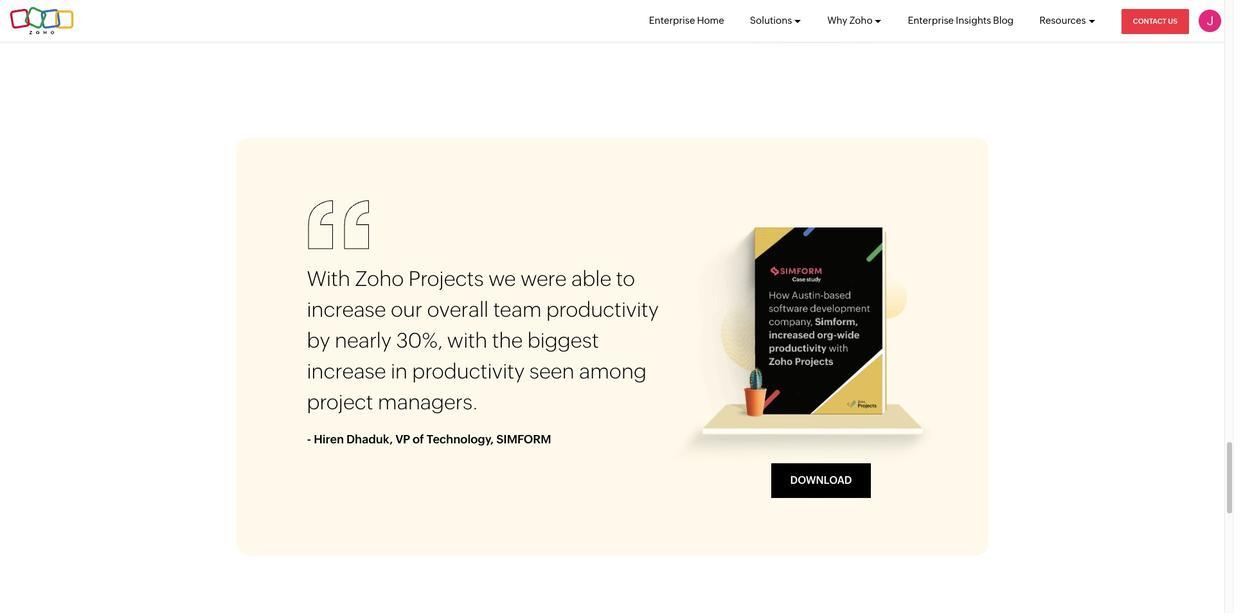 Task type: describe. For each thing, give the bounding box(es) containing it.
projects
[[409, 267, 484, 291]]

zoho enterprise logo image
[[10, 7, 74, 35]]

with
[[447, 329, 488, 353]]

enterprise insights blog
[[908, 15, 1014, 26]]

30%,
[[396, 329, 443, 353]]

1 vertical spatial productivity
[[412, 360, 525, 383]]

contact
[[1133, 17, 1167, 25]]

solutions
[[750, 15, 792, 26]]

resources
[[1040, 15, 1087, 26]]

hiren
[[314, 433, 344, 446]]

able
[[572, 267, 612, 291]]

technology,
[[427, 433, 494, 446]]

biggest
[[528, 329, 599, 353]]

managers.
[[378, 390, 478, 414]]

project
[[307, 390, 373, 414]]

enterprise home
[[649, 15, 725, 26]]

overall
[[427, 298, 489, 322]]

download
[[791, 474, 852, 487]]

seen
[[530, 360, 575, 383]]

enterprise for enterprise insights blog
[[908, 15, 954, 26]]

the
[[492, 329, 523, 353]]

1 increase from the top
[[307, 298, 386, 322]]

contact us link
[[1122, 9, 1190, 34]]

among
[[579, 360, 647, 383]]

why
[[828, 15, 848, 26]]

blog
[[994, 15, 1014, 26]]

vp
[[396, 433, 410, 446]]



Task type: vqa. For each thing, say whether or not it's contained in the screenshot.
second Enterprise from left
yes



Task type: locate. For each thing, give the bounding box(es) containing it.
dhaduk,
[[347, 433, 393, 446]]

0 vertical spatial zoho
[[850, 15, 873, 26]]

0 horizontal spatial productivity
[[412, 360, 525, 383]]

-
[[307, 433, 311, 446]]

increase up project
[[307, 360, 386, 383]]

0 vertical spatial increase
[[307, 298, 386, 322]]

contact us
[[1133, 17, 1178, 25]]

zoho right why
[[850, 15, 873, 26]]

enterprise left insights at the right
[[908, 15, 954, 26]]

productivity down able
[[547, 298, 659, 322]]

- hiren dhaduk, vp of technology, simform
[[307, 433, 551, 446]]

simform
[[497, 433, 551, 446]]

zoho
[[850, 15, 873, 26], [355, 267, 404, 291]]

0 vertical spatial productivity
[[547, 298, 659, 322]]

2 increase from the top
[[307, 360, 386, 383]]

1 enterprise from the left
[[649, 15, 695, 26]]

to
[[616, 267, 635, 291]]

1 horizontal spatial zoho
[[850, 15, 873, 26]]

with zoho projects we were able to increase our overall team productivity by nearly 30%, with the biggest increase in productivity seen among project managers.
[[307, 267, 659, 414]]

1 horizontal spatial productivity
[[547, 298, 659, 322]]

1 vertical spatial zoho
[[355, 267, 404, 291]]

download link
[[771, 463, 872, 498]]

why zoho
[[828, 15, 873, 26]]

nearly
[[335, 329, 392, 353]]

enterprise for enterprise home
[[649, 15, 695, 26]]

1 horizontal spatial enterprise
[[908, 15, 954, 26]]

were
[[521, 267, 567, 291]]

1 vertical spatial increase
[[307, 360, 386, 383]]

zoho projects image
[[661, 228, 956, 472]]

team
[[493, 298, 542, 322]]

james peterson image
[[1199, 10, 1222, 32]]

our
[[391, 298, 423, 322]]

by
[[307, 329, 330, 353]]

zoho up our
[[355, 267, 404, 291]]

zoho inside with zoho projects we were able to increase our overall team productivity by nearly 30%, with the biggest increase in productivity seen among project managers.
[[355, 267, 404, 291]]

of
[[413, 433, 424, 446]]

we
[[489, 267, 516, 291]]

with
[[307, 267, 350, 291]]

productivity
[[547, 298, 659, 322], [412, 360, 525, 383]]

home
[[697, 15, 725, 26]]

productivity down "with"
[[412, 360, 525, 383]]

in
[[391, 360, 408, 383]]

increase
[[307, 298, 386, 322], [307, 360, 386, 383]]

enterprise insights blog link
[[908, 0, 1014, 41]]

enterprise left home
[[649, 15, 695, 26]]

2 enterprise from the left
[[908, 15, 954, 26]]

zoho for why
[[850, 15, 873, 26]]

increase up nearly
[[307, 298, 386, 322]]

0 horizontal spatial enterprise
[[649, 15, 695, 26]]

enterprise home link
[[649, 0, 725, 41]]

zoho for with
[[355, 267, 404, 291]]

enterprise
[[649, 15, 695, 26], [908, 15, 954, 26]]

us
[[1169, 17, 1178, 25]]

insights
[[956, 15, 992, 26]]

0 horizontal spatial zoho
[[355, 267, 404, 291]]



